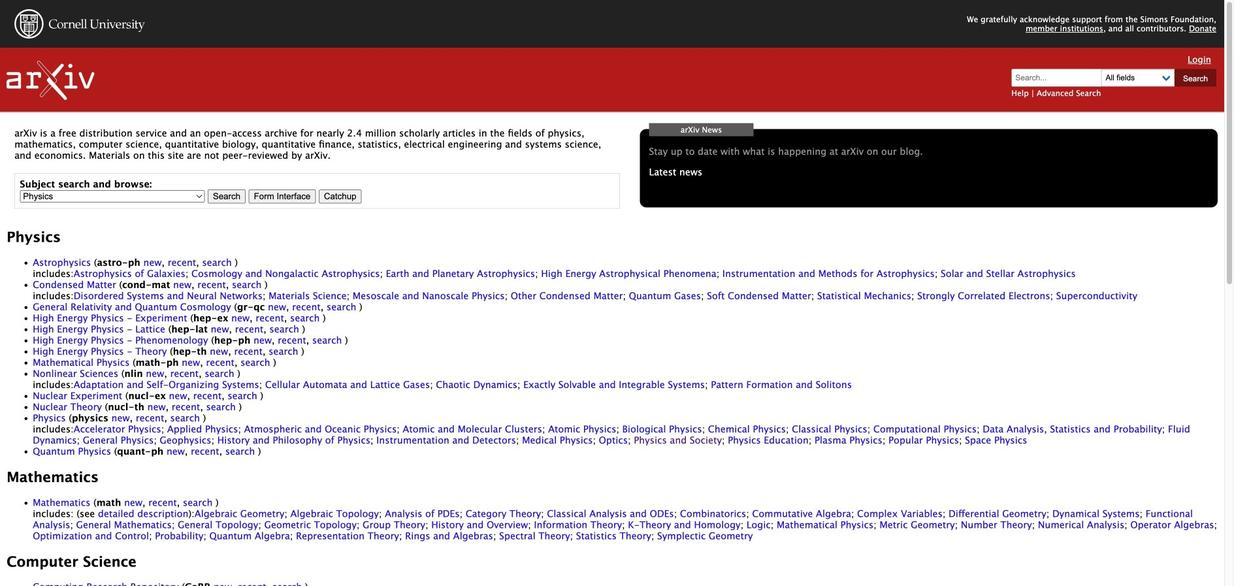 Task type: vqa. For each thing, say whether or not it's contained in the screenshot.
search box
yes



Task type: describe. For each thing, give the bounding box(es) containing it.
Search term or terms text field
[[1012, 69, 1110, 87]]

cornell university image
[[14, 9, 145, 38]]



Task type: locate. For each thing, give the bounding box(es) containing it.
None submit
[[249, 190, 316, 204], [319, 190, 362, 204], [249, 190, 316, 204], [319, 190, 362, 204]]

arxiv logo image
[[7, 61, 95, 100]]

None search field
[[14, 173, 620, 209]]

None button
[[208, 190, 246, 204]]



